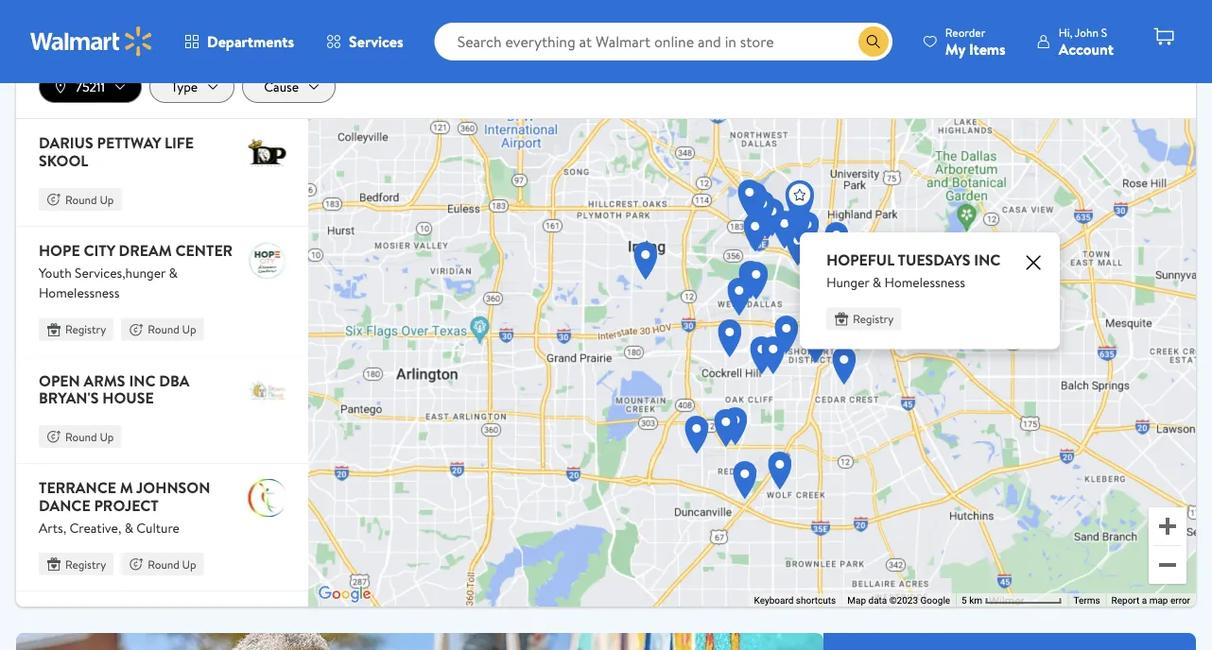 Task type: locate. For each thing, give the bounding box(es) containing it.
project
[[94, 495, 159, 516]]

services,hunger
[[75, 264, 166, 282]]

0 horizontal spatial homelessness
[[39, 283, 120, 302]]

None text field
[[39, 0, 602, 25]]

salvation army, dallas, tx - oak cliff corps button
[[16, 592, 309, 651]]

1 horizontal spatial inc
[[974, 250, 1001, 271]]

registry
[[853, 311, 894, 327], [65, 321, 106, 337], [65, 556, 106, 572]]

hopeful
[[826, 250, 895, 271]]

inc left 'dba'
[[129, 370, 155, 391]]

hi,
[[1059, 24, 1073, 40]]

city
[[84, 240, 115, 261]]

dallas,
[[170, 605, 229, 626]]

google
[[921, 595, 950, 607]]

homelessness down youth
[[39, 283, 120, 302]]

round up
[[65, 191, 114, 207], [148, 321, 196, 337], [65, 429, 114, 445], [148, 556, 196, 572]]

km
[[969, 595, 983, 607]]

&
[[169, 264, 178, 282], [873, 273, 881, 292], [124, 519, 133, 537]]

inc inside the open arms inc dba bryan's house
[[129, 370, 155, 391]]

5
[[962, 595, 967, 607]]

hope
[[39, 240, 80, 261]]

keyboard
[[754, 595, 794, 607]]

inc left close image
[[974, 250, 1001, 271]]

dance
[[39, 495, 90, 516]]

error
[[1171, 595, 1191, 607]]

john
[[1075, 24, 1099, 40]]

registry for project
[[65, 556, 106, 572]]

round
[[65, 191, 97, 207], [148, 321, 179, 337], [65, 429, 97, 445], [148, 556, 179, 572]]

-
[[60, 622, 65, 643]]

inc
[[974, 250, 1001, 271], [129, 370, 155, 391]]

departments button
[[168, 19, 310, 64]]

0 horizontal spatial &
[[124, 519, 133, 537]]

inc inside hopeful tuesdays inc hunger & homelessness
[[974, 250, 1001, 271]]

registry inside map region
[[853, 311, 894, 327]]

2 horizontal spatial &
[[873, 273, 881, 292]]

1 vertical spatial inc
[[129, 370, 155, 391]]

culture
[[136, 519, 180, 537]]

report
[[1112, 595, 1140, 607]]

dream
[[119, 240, 172, 261]]

round down culture
[[148, 556, 179, 572]]

s
[[1101, 24, 1107, 40]]

homelessness
[[885, 273, 965, 292], [39, 283, 120, 302]]

& down dream
[[169, 264, 178, 282]]

& inside hope city dream center youth services,hunger & homelessness
[[169, 264, 178, 282]]

0 horizontal spatial inc
[[129, 370, 155, 391]]

hope city dream center youth services,hunger & homelessness
[[39, 240, 233, 302]]

dba
[[159, 370, 190, 391]]

round down skool
[[65, 191, 97, 207]]

darius pettway life skool
[[39, 132, 194, 171]]

& down the project
[[124, 519, 133, 537]]

round up down skool
[[65, 191, 114, 207]]

reorder
[[945, 24, 986, 40]]

5 km button
[[956, 594, 1068, 608]]

1 horizontal spatial &
[[169, 264, 178, 282]]

data
[[869, 595, 887, 607]]

open arms inc dba bryan's house
[[39, 370, 190, 408]]

registry for youth
[[65, 321, 106, 337]]

0 vertical spatial inc
[[974, 250, 1001, 271]]

shortcuts
[[796, 595, 836, 607]]

registry down creative,
[[65, 556, 106, 572]]

johnson
[[136, 478, 210, 498]]

1 horizontal spatial homelessness
[[885, 273, 965, 292]]

salvation army, dallas, tx - oak cliff corps
[[39, 605, 229, 643]]

my
[[945, 38, 966, 59]]

inc for arms
[[129, 370, 155, 391]]

Search search field
[[435, 23, 893, 61]]

map
[[1150, 595, 1168, 607]]

type button
[[149, 71, 235, 103]]

registry up arms
[[65, 321, 106, 337]]

m
[[120, 478, 133, 498]]

hi, john s account
[[1059, 24, 1114, 59]]

keyboard shortcuts
[[754, 595, 836, 607]]

google image
[[314, 583, 376, 607]]

registry down hunger
[[853, 311, 894, 327]]

homelessness down tuesdays
[[885, 273, 965, 292]]

& inside hopeful tuesdays inc hunger & homelessness
[[873, 273, 881, 292]]

army,
[[122, 605, 167, 626]]

terms
[[1074, 595, 1100, 607]]

up
[[100, 191, 114, 207], [182, 321, 196, 337], [100, 429, 114, 445], [182, 556, 196, 572]]

close image
[[1022, 252, 1045, 274]]

& down 'hopeful'
[[873, 273, 881, 292]]

youth
[[39, 264, 72, 282]]



Task type: describe. For each thing, give the bounding box(es) containing it.
type
[[171, 78, 198, 96]]

up up dallas,
[[182, 556, 196, 572]]

services button
[[310, 19, 420, 64]]

terrance m johnson dance project arts, creative, & culture
[[39, 478, 210, 537]]

departments
[[207, 31, 294, 52]]

bryan's
[[39, 387, 99, 408]]

map region
[[291, 0, 1212, 651]]

hopeful tuesdays inc hunger & homelessness
[[826, 250, 1001, 292]]

corps
[[148, 622, 197, 643]]

open
[[39, 370, 80, 391]]

registry for &
[[853, 311, 894, 327]]

arts,
[[39, 519, 66, 537]]

up down house
[[100, 429, 114, 445]]

arms
[[84, 370, 125, 391]]

round up 'dba'
[[148, 321, 179, 337]]

terms link
[[1074, 595, 1100, 607]]

inc for tuesdays
[[974, 250, 1001, 271]]

homelessness inside hopeful tuesdays inc hunger & homelessness
[[885, 273, 965, 292]]

a
[[1142, 595, 1147, 607]]

tuesdays
[[898, 250, 970, 271]]

75211 button
[[39, 71, 142, 103]]

& inside "terrance m johnson dance project arts, creative, & culture"
[[124, 519, 133, 537]]

terrance
[[39, 478, 116, 498]]

hunger
[[826, 273, 869, 292]]

©2023
[[890, 595, 918, 607]]

map
[[848, 595, 866, 607]]

homelessness inside hope city dream center youth services,hunger & homelessness
[[39, 283, 120, 302]]

round up up 'dba'
[[148, 321, 196, 337]]

registry for good pov desktop image
[[16, 634, 824, 651]]

account
[[1059, 38, 1114, 59]]

pettway
[[97, 132, 161, 153]]

salvation
[[39, 605, 118, 626]]

Walmart Site-Wide search field
[[435, 23, 893, 61]]

cause button
[[242, 71, 336, 103]]

up up 'dba'
[[182, 321, 196, 337]]

search icon image
[[866, 34, 881, 49]]

5 km
[[962, 595, 985, 607]]

cliff
[[104, 622, 144, 643]]

services
[[349, 31, 403, 52]]

up down darius pettway life skool
[[100, 191, 114, 207]]

creative,
[[69, 519, 121, 537]]

round down bryan's
[[65, 429, 97, 445]]

cause
[[264, 78, 299, 96]]

center
[[175, 240, 233, 261]]

reorder my items
[[945, 24, 1006, 59]]

walmart image
[[30, 26, 153, 57]]

round up down bryan's
[[65, 429, 114, 445]]

items
[[969, 38, 1006, 59]]

cart contains 0 items total amount $0.00 image
[[1153, 26, 1175, 48]]

report a map error
[[1112, 595, 1191, 607]]

skool
[[39, 150, 88, 171]]

keyboard shortcuts button
[[754, 595, 836, 608]]

map data ©2023 google
[[848, 595, 950, 607]]

round up down culture
[[148, 556, 196, 572]]

oak
[[69, 622, 101, 643]]

75211
[[76, 78, 105, 96]]

house
[[102, 387, 154, 408]]

darius
[[39, 132, 93, 153]]

tx
[[39, 622, 56, 643]]

life
[[165, 132, 194, 153]]

report a map error link
[[1112, 595, 1191, 607]]



Task type: vqa. For each thing, say whether or not it's contained in the screenshot.
leftmost Homelessness
yes



